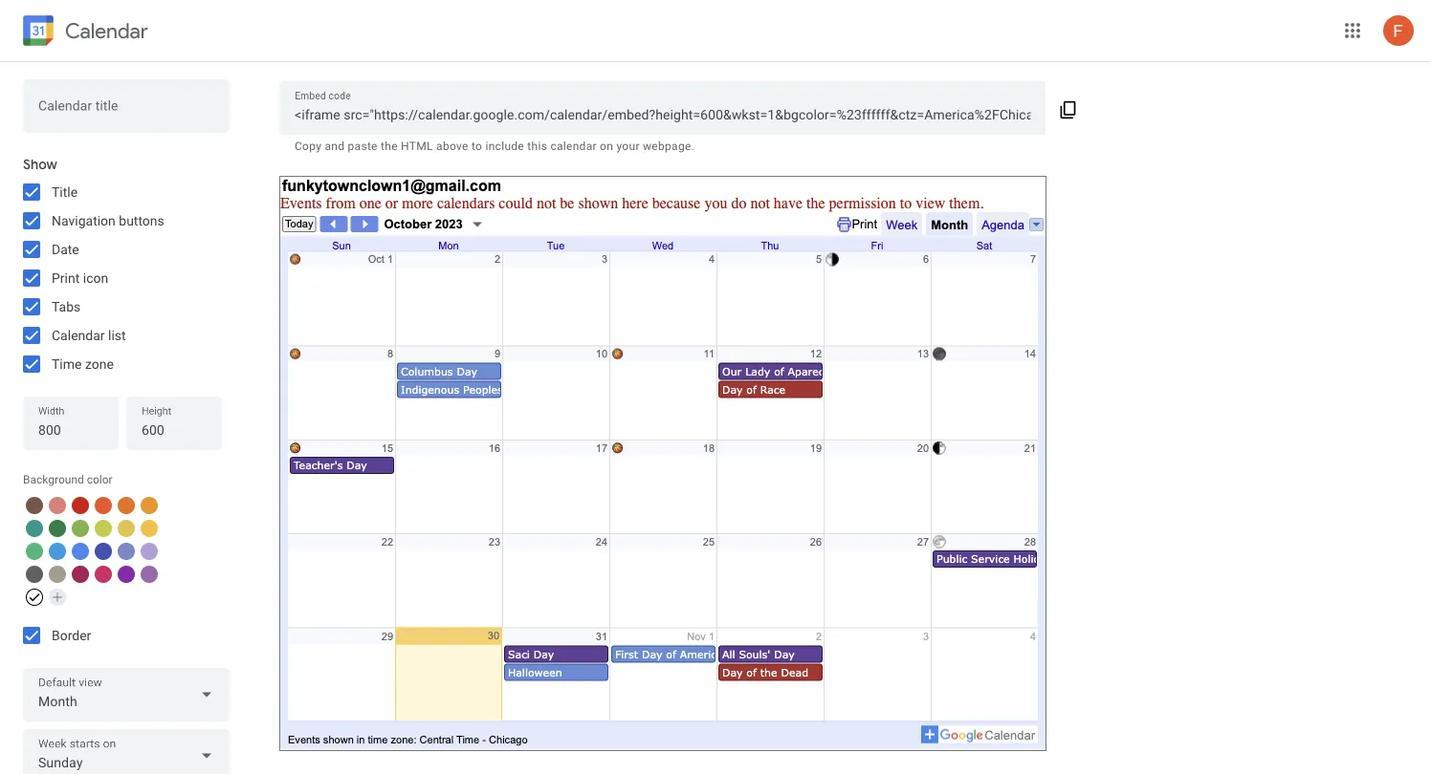 Task type: locate. For each thing, give the bounding box(es) containing it.
include
[[485, 140, 524, 153]]

eucalyptus menu item
[[26, 520, 43, 538]]

avocado menu item
[[95, 520, 112, 538]]

0 vertical spatial calendar
[[65, 18, 148, 44]]

zone
[[85, 356, 114, 372]]

paste
[[348, 140, 378, 153]]

cocoa menu item
[[26, 497, 43, 515]]

tabs
[[52, 299, 81, 315]]

mango menu item
[[141, 497, 158, 515]]

radicchio menu item
[[72, 566, 89, 584]]

None text field
[[295, 102, 1031, 128]]

title
[[52, 184, 78, 200]]

pistachio menu item
[[72, 520, 89, 538]]

cherry blossom menu item
[[95, 566, 112, 584]]

calendar link
[[19, 11, 148, 54]]

grape menu item
[[118, 566, 135, 584]]

None text field
[[38, 100, 214, 127]]

background
[[23, 474, 84, 487]]

blueberry menu item
[[95, 543, 112, 561]]

calendar for calendar
[[65, 18, 148, 44]]

pumpkin menu item
[[118, 497, 135, 515]]

html
[[401, 140, 433, 153]]

copy
[[295, 140, 322, 153]]

tangerine menu item
[[95, 497, 112, 515]]

flamingo menu item
[[49, 497, 66, 515]]

time
[[52, 356, 82, 372]]

and
[[325, 140, 345, 153]]

content_copy
[[1059, 100, 1078, 120]]

color
[[87, 474, 113, 487]]

peacock menu item
[[49, 543, 66, 561]]

None number field
[[38, 417, 103, 444], [142, 417, 207, 444], [38, 417, 103, 444], [142, 417, 207, 444]]

show
[[23, 156, 57, 173]]

content_copy button
[[1046, 85, 1091, 131]]

your
[[617, 140, 640, 153]]

None field
[[23, 669, 230, 722], [23, 730, 230, 775], [23, 669, 230, 722], [23, 730, 230, 775]]

banana menu item
[[141, 520, 158, 538]]

calendar
[[65, 18, 148, 44], [52, 328, 105, 343]]

lavender menu item
[[118, 543, 135, 561]]

icon
[[83, 270, 108, 286]]

1 vertical spatial calendar
[[52, 328, 105, 343]]



Task type: describe. For each thing, give the bounding box(es) containing it.
print
[[52, 270, 80, 286]]

webpage.
[[643, 140, 695, 153]]

basil menu item
[[49, 520, 66, 538]]

the
[[381, 140, 398, 153]]

navigation buttons
[[52, 213, 164, 229]]

this
[[527, 140, 547, 153]]

citron menu item
[[118, 520, 135, 538]]

list
[[108, 328, 126, 343]]

to
[[472, 140, 482, 153]]

sage menu item
[[26, 543, 43, 561]]

date
[[52, 242, 79, 257]]

add custom color menu item
[[49, 589, 66, 607]]

buttons
[[119, 213, 164, 229]]

navigation
[[52, 213, 116, 229]]

border
[[52, 628, 91, 644]]

cobalt menu item
[[72, 543, 89, 561]]

calendar for calendar list
[[52, 328, 105, 343]]

above
[[436, 140, 468, 153]]

calendar
[[550, 140, 597, 153]]

graphite menu item
[[26, 566, 43, 584]]

amethyst menu item
[[141, 566, 158, 584]]

on
[[600, 140, 613, 153]]

birch menu item
[[49, 566, 66, 584]]

wisteria menu item
[[141, 543, 158, 561]]

calendar color menu item
[[26, 589, 43, 607]]

copy and paste the html above to include this calendar on your webpage.
[[295, 140, 695, 153]]

calendar list
[[52, 328, 126, 343]]

background color
[[23, 474, 113, 487]]

print icon
[[52, 270, 108, 286]]

tomato menu item
[[72, 497, 89, 515]]

time zone
[[52, 356, 114, 372]]



Task type: vqa. For each thing, say whether or not it's contained in the screenshot.
'Add custom color' menu item
yes



